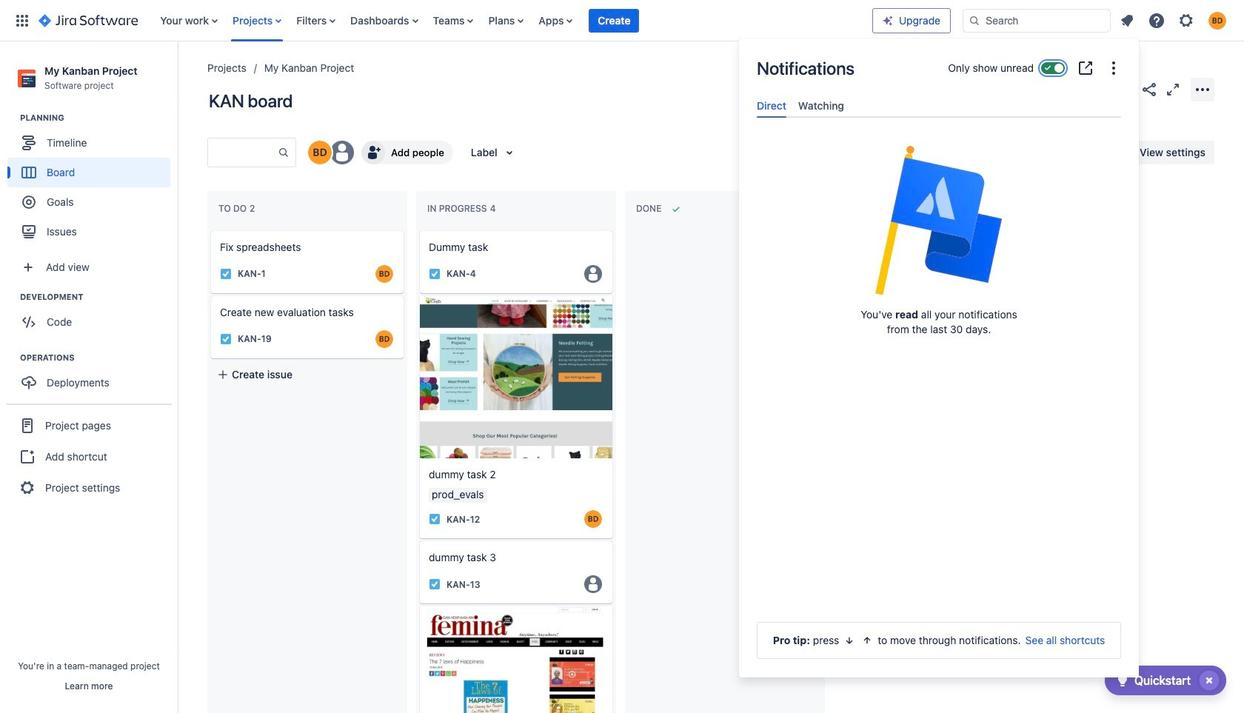 Task type: vqa. For each thing, say whether or not it's contained in the screenshot.
heading corresponding to GROUP corresponding to OPERATIONS ICON at left
yes



Task type: locate. For each thing, give the bounding box(es) containing it.
1 horizontal spatial task image
[[429, 513, 441, 525]]

dialog
[[739, 39, 1139, 678]]

2 vertical spatial heading
[[20, 352, 177, 364]]

heading for operations image group
[[20, 352, 177, 364]]

None search field
[[963, 9, 1111, 32]]

heading for group related to development "image"
[[20, 291, 177, 303]]

0 vertical spatial heading
[[20, 112, 177, 124]]

0 vertical spatial task image
[[429, 268, 441, 280]]

2 heading from the top
[[20, 291, 177, 303]]

0 horizontal spatial task image
[[220, 268, 232, 280]]

heading for group corresponding to planning icon
[[20, 112, 177, 124]]

1 vertical spatial heading
[[20, 291, 177, 303]]

planning image
[[2, 109, 20, 127]]

1 create issue image from the top
[[201, 221, 218, 238]]

banner
[[0, 0, 1244, 41]]

1 vertical spatial task image
[[429, 513, 441, 525]]

tab panel
[[751, 118, 1127, 131]]

2 vertical spatial task image
[[429, 579, 441, 590]]

0 vertical spatial task image
[[220, 268, 232, 280]]

1 heading from the top
[[20, 112, 177, 124]]

1 vertical spatial create issue image
[[201, 286, 218, 304]]

dismiss quickstart image
[[1197, 669, 1221, 692]]

more actions image
[[1194, 80, 1211, 98]]

create issue image for the middle task image
[[201, 286, 218, 304]]

list item
[[589, 0, 639, 41]]

arrow down image
[[844, 635, 856, 646]]

tab list
[[751, 93, 1127, 118]]

your profile and settings image
[[1209, 11, 1226, 29]]

create issue image
[[201, 221, 218, 238], [201, 286, 218, 304]]

task image
[[429, 268, 441, 280], [220, 333, 232, 345], [429, 579, 441, 590]]

open notifications in a new tab image
[[1077, 59, 1094, 77]]

search image
[[969, 14, 980, 26]]

appswitcher icon image
[[13, 11, 31, 29]]

Search field
[[963, 9, 1111, 32]]

3 heading from the top
[[20, 352, 177, 364]]

heading
[[20, 112, 177, 124], [20, 291, 177, 303], [20, 352, 177, 364]]

2 create issue image from the top
[[201, 286, 218, 304]]

list
[[153, 0, 872, 41], [1114, 7, 1235, 34]]

0 horizontal spatial list
[[153, 0, 872, 41]]

jira software image
[[39, 11, 138, 29], [39, 11, 138, 29]]

task image
[[220, 268, 232, 280], [429, 513, 441, 525]]

0 vertical spatial create issue image
[[201, 221, 218, 238]]

group
[[7, 112, 177, 251], [7, 291, 177, 342], [7, 352, 177, 402], [6, 404, 172, 509]]



Task type: describe. For each thing, give the bounding box(es) containing it.
settings image
[[1177, 11, 1195, 29]]

in progress element
[[427, 203, 499, 214]]

more image
[[1105, 59, 1123, 77]]

group for planning icon
[[7, 112, 177, 251]]

group for operations image
[[7, 352, 177, 402]]

sidebar element
[[0, 41, 178, 713]]

to do element
[[218, 203, 258, 214]]

add people image
[[364, 144, 382, 161]]

goal image
[[22, 196, 36, 209]]

1 horizontal spatial list
[[1114, 7, 1235, 34]]

enter full screen image
[[1164, 80, 1182, 98]]

1 vertical spatial task image
[[220, 333, 232, 345]]

sidebar navigation image
[[161, 59, 194, 89]]

Search this board text field
[[208, 139, 278, 166]]

help image
[[1148, 11, 1166, 29]]

arrow up image
[[861, 635, 873, 646]]

create issue image
[[410, 221, 427, 238]]

operations image
[[2, 349, 20, 367]]

import image
[[941, 144, 958, 161]]

development image
[[2, 288, 20, 306]]

notifications image
[[1118, 11, 1136, 29]]

group for development "image"
[[7, 291, 177, 342]]

primary element
[[9, 0, 872, 41]]

create issue image for the left task icon
[[201, 221, 218, 238]]

star kan board image
[[1117, 80, 1134, 98]]



